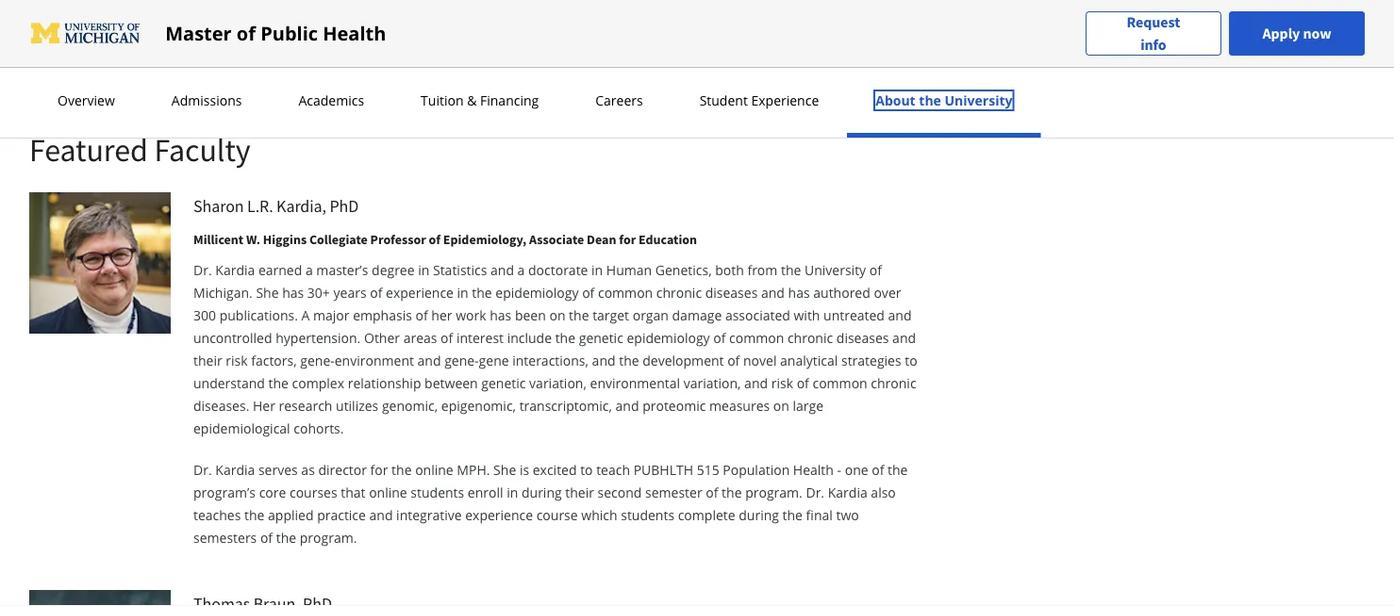 Task type: locate. For each thing, give the bounding box(es) containing it.
other
[[364, 329, 400, 347]]

0 horizontal spatial university
[[805, 261, 866, 279]]

experience up her at the left bottom
[[386, 284, 454, 301]]

genetic down gene
[[482, 374, 526, 392]]

1 vertical spatial university
[[805, 261, 866, 279]]

1 vertical spatial diseases
[[837, 329, 889, 347]]

risk down novel
[[772, 374, 794, 392]]

1 vertical spatial chronic
[[788, 329, 833, 347]]

teach
[[597, 461, 630, 479]]

0 vertical spatial during
[[522, 484, 562, 502]]

higgins
[[263, 231, 307, 248]]

during
[[522, 484, 562, 502], [739, 506, 779, 524]]

1 vertical spatial kardia
[[215, 461, 255, 479]]

0 horizontal spatial health
[[323, 20, 386, 46]]

of
[[237, 20, 256, 46], [429, 231, 441, 248], [870, 261, 882, 279], [370, 284, 383, 301], [582, 284, 595, 301], [416, 306, 428, 324], [441, 329, 453, 347], [714, 329, 726, 347], [728, 351, 740, 369], [797, 374, 809, 392], [872, 461, 885, 479], [706, 484, 719, 502], [260, 529, 273, 547]]

dr. up final
[[806, 484, 825, 502]]

1 horizontal spatial on
[[774, 397, 790, 415]]

university of michigan image
[[29, 18, 143, 49]]

1 variation, from the left
[[529, 374, 587, 392]]

0 vertical spatial to
[[905, 351, 918, 369]]

0 horizontal spatial students
[[411, 484, 464, 502]]

epidemiology
[[496, 284, 579, 301], [627, 329, 710, 347]]

1 vertical spatial their
[[565, 484, 594, 502]]

of left her at the left bottom
[[416, 306, 428, 324]]

epidemiology up been
[[496, 284, 579, 301]]

1 vertical spatial students
[[621, 506, 675, 524]]

complete
[[678, 506, 736, 524]]

now
[[1304, 24, 1332, 43]]

has right work
[[490, 306, 512, 324]]

her
[[253, 397, 275, 415]]

kardia up program's
[[215, 461, 255, 479]]

1 vertical spatial risk
[[772, 374, 794, 392]]

-
[[837, 461, 842, 479]]

master of public health
[[165, 20, 386, 46]]

director
[[318, 461, 367, 479]]

2 variation, from the left
[[684, 374, 741, 392]]

and down from
[[761, 284, 785, 301]]

health left -
[[793, 461, 834, 479]]

she left is
[[494, 461, 516, 479]]

their inside dr. kardia earned a master's degree in statistics and a doctorate in human genetics, both from the university of michigan. she has 30+ years of experience in the epidemiology of common chronic diseases and has authored over 300 publications. a major emphasis of her work has been on the target organ damage associated with untreated and uncontrolled hypertension. other areas of interest include the genetic epidemiology of common chronic diseases and their risk factors, gene-environment and gene-gene interactions, and the development of novel analytical strategies to understand the complex relationship between genetic variation, environmental variation, and risk of common chronic diseases. her research utilizes genomic, epigenomic, transcriptomic, and proteomic measures on large epidemiological cohorts.
[[193, 351, 222, 369]]

tuition
[[421, 92, 464, 109]]

on right been
[[550, 306, 566, 324]]

the left final
[[783, 506, 803, 524]]

and up the environmental
[[592, 351, 616, 369]]

online left "mph."
[[415, 461, 454, 479]]

experience inside dr. kardia serves as director for the online mph. she is excited to teach pubhlth 515 population health - one of the program's core courses that online students enroll in during their second semester of the program. dr. kardia also teaches the applied practice and integrative experience course which students complete during the final two semesters of the program.
[[465, 506, 533, 524]]

0 horizontal spatial to
[[580, 461, 593, 479]]

1 horizontal spatial risk
[[772, 374, 794, 392]]

1 horizontal spatial for
[[619, 231, 636, 248]]

1 horizontal spatial health
[[793, 461, 834, 479]]

epigenomic,
[[441, 397, 516, 415]]

kardia up two
[[828, 484, 868, 502]]

and down the environmental
[[616, 397, 639, 415]]

during down population
[[739, 506, 779, 524]]

1 horizontal spatial diseases
[[837, 329, 889, 347]]

genetics,
[[656, 261, 712, 279]]

a up 30+
[[306, 261, 313, 279]]

has
[[282, 284, 304, 301], [788, 284, 810, 301], [490, 306, 512, 324]]

dean
[[587, 231, 617, 248]]

public
[[261, 20, 318, 46]]

gene-
[[300, 351, 335, 369], [445, 351, 479, 369]]

0 vertical spatial their
[[193, 351, 222, 369]]

0 vertical spatial she
[[256, 284, 279, 301]]

for right dean
[[619, 231, 636, 248]]

utilizes
[[336, 397, 379, 415]]

1 vertical spatial epidemiology
[[627, 329, 710, 347]]

university up authored
[[805, 261, 866, 279]]

0 horizontal spatial on
[[550, 306, 566, 324]]

health right public on the left top of page
[[323, 20, 386, 46]]

work
[[456, 306, 486, 324]]

education
[[639, 231, 697, 248]]

1 horizontal spatial university
[[945, 92, 1013, 109]]

and down epidemiology,
[[491, 261, 514, 279]]

0 horizontal spatial genetic
[[482, 374, 526, 392]]

academics link
[[293, 92, 370, 109]]

university
[[945, 92, 1013, 109], [805, 261, 866, 279]]

1 horizontal spatial experience
[[465, 506, 533, 524]]

university right about
[[945, 92, 1013, 109]]

a left doctorate at left
[[518, 261, 525, 279]]

0 horizontal spatial program.
[[300, 529, 357, 547]]

to left teach
[[580, 461, 593, 479]]

organ
[[633, 306, 669, 324]]

emphasis
[[353, 306, 412, 324]]

the right from
[[781, 261, 801, 279]]

variation, down interactions,
[[529, 374, 587, 392]]

epidemiology up development
[[627, 329, 710, 347]]

and down over
[[888, 306, 912, 324]]

0 horizontal spatial for
[[370, 461, 388, 479]]

diseases down the "both"
[[705, 284, 758, 301]]

and right practice
[[369, 506, 393, 524]]

0 horizontal spatial a
[[306, 261, 313, 279]]

0 horizontal spatial she
[[256, 284, 279, 301]]

master's
[[316, 261, 368, 279]]

common down human
[[598, 284, 653, 301]]

common down 'associated'
[[729, 329, 784, 347]]

she up publications.
[[256, 284, 279, 301]]

diseases down untreated
[[837, 329, 889, 347]]

measures
[[710, 397, 770, 415]]

0 horizontal spatial experience
[[386, 284, 454, 301]]

about the university
[[876, 92, 1013, 109]]

degree
[[372, 261, 415, 279]]

1 horizontal spatial variation,
[[684, 374, 741, 392]]

the down applied on the bottom of the page
[[276, 529, 296, 547]]

students
[[411, 484, 464, 502], [621, 506, 675, 524]]

been
[[515, 306, 546, 324]]

0 vertical spatial program.
[[746, 484, 803, 502]]

one
[[845, 461, 869, 479]]

of down her at the left bottom
[[441, 329, 453, 347]]

has left 30+
[[282, 284, 304, 301]]

for right director at bottom
[[370, 461, 388, 479]]

gene- up between
[[445, 351, 479, 369]]

genetic
[[579, 329, 624, 347], [482, 374, 526, 392]]

1 vertical spatial experience
[[465, 506, 533, 524]]

0 vertical spatial common
[[598, 284, 653, 301]]

1 vertical spatial to
[[580, 461, 593, 479]]

both
[[715, 261, 744, 279]]

hypertension.
[[276, 329, 361, 347]]

kardia inside dr. kardia earned a master's degree in statistics and a doctorate in human genetics, both from the university of michigan. she has 30+ years of experience in the epidemiology of common chronic diseases and has authored over 300 publications. a major emphasis of her work has been on the target organ damage associated with untreated and uncontrolled hypertension. other areas of interest include the genetic epidemiology of common chronic diseases and their risk factors, gene-environment and gene-gene interactions, and the development of novel analytical strategies to understand the complex relationship between genetic variation, environmental variation, and risk of common chronic diseases. her research utilizes genomic, epigenomic, transcriptomic, and proteomic measures on large epidemiological cohorts.
[[215, 261, 255, 279]]

dr. inside dr. kardia earned a master's degree in statistics and a doctorate in human genetics, both from the university of michigan. she has 30+ years of experience in the epidemiology of common chronic diseases and has authored over 300 publications. a major emphasis of her work has been on the target organ damage associated with untreated and uncontrolled hypertension. other areas of interest include the genetic epidemiology of common chronic diseases and their risk factors, gene-environment and gene-gene interactions, and the development of novel analytical strategies to understand the complex relationship between genetic variation, environmental variation, and risk of common chronic diseases. her research utilizes genomic, epigenomic, transcriptomic, and proteomic measures on large epidemiological cohorts.
[[193, 261, 212, 279]]

0 vertical spatial genetic
[[579, 329, 624, 347]]

0 horizontal spatial gene-
[[300, 351, 335, 369]]

of right professor
[[429, 231, 441, 248]]

1 horizontal spatial during
[[739, 506, 779, 524]]

admissions
[[172, 92, 242, 109]]

300
[[193, 306, 216, 324]]

collegiate
[[309, 231, 368, 248]]

program. down practice
[[300, 529, 357, 547]]

on
[[550, 306, 566, 324], [774, 397, 790, 415]]

1 vertical spatial dr.
[[193, 461, 212, 479]]

1 vertical spatial online
[[369, 484, 407, 502]]

financing
[[480, 92, 539, 109]]

w.
[[246, 231, 260, 248]]

0 horizontal spatial common
[[598, 284, 653, 301]]

1 horizontal spatial common
[[729, 329, 784, 347]]

variation, up measures
[[684, 374, 741, 392]]

of up emphasis
[[370, 284, 383, 301]]

experience inside dr. kardia earned a master's degree in statistics and a doctorate in human genetics, both from the university of michigan. she has 30+ years of experience in the epidemiology of common chronic diseases and has authored over 300 publications. a major emphasis of her work has been on the target organ damage associated with untreated and uncontrolled hypertension. other areas of interest include the genetic epidemiology of common chronic diseases and their risk factors, gene-environment and gene-gene interactions, and the development of novel analytical strategies to understand the complex relationship between genetic variation, environmental variation, and risk of common chronic diseases. her research utilizes genomic, epigenomic, transcriptomic, and proteomic measures on large epidemiological cohorts.
[[386, 284, 454, 301]]

1 vertical spatial she
[[494, 461, 516, 479]]

on left large on the bottom right
[[774, 397, 790, 415]]

kardia up michigan.
[[215, 261, 255, 279]]

their inside dr. kardia serves as director for the online mph. she is excited to teach pubhlth 515 population health - one of the program's core courses that online students enroll in during their second semester of the program. dr. kardia also teaches the applied practice and integrative experience course which students complete during the final two semesters of the program.
[[565, 484, 594, 502]]

of up target
[[582, 284, 595, 301]]

overview link
[[52, 92, 121, 109]]

common down the analytical
[[813, 374, 868, 392]]

2 horizontal spatial common
[[813, 374, 868, 392]]

0 horizontal spatial their
[[193, 351, 222, 369]]

1 vertical spatial genetic
[[482, 374, 526, 392]]

their up the understand
[[193, 351, 222, 369]]

human
[[607, 261, 652, 279]]

diseases
[[705, 284, 758, 301], [837, 329, 889, 347]]

overview
[[58, 92, 115, 109]]

0 horizontal spatial diseases
[[705, 284, 758, 301]]

about the university link
[[870, 92, 1019, 109]]

2 horizontal spatial chronic
[[871, 374, 917, 392]]

genetic down target
[[579, 329, 624, 347]]

0 vertical spatial online
[[415, 461, 454, 479]]

common
[[598, 284, 653, 301], [729, 329, 784, 347], [813, 374, 868, 392]]

to right the strategies
[[905, 351, 918, 369]]

1 horizontal spatial a
[[518, 261, 525, 279]]

1 horizontal spatial gene-
[[445, 351, 479, 369]]

0 horizontal spatial epidemiology
[[496, 284, 579, 301]]

chronic up the analytical
[[788, 329, 833, 347]]

experience
[[752, 92, 819, 109]]

their up which
[[565, 484, 594, 502]]

gene- down hypertension.
[[300, 351, 335, 369]]

chronic
[[657, 284, 702, 301], [788, 329, 833, 347], [871, 374, 917, 392]]

dr. kardia serves as director for the online mph. she is excited to teach pubhlth 515 population health - one of the program's core courses that online students enroll in during their second semester of the program. dr. kardia also teaches the applied practice and integrative experience course which students complete during the final two semesters of the program.
[[193, 461, 908, 547]]

1 horizontal spatial their
[[565, 484, 594, 502]]

academics
[[299, 92, 364, 109]]

dr. up michigan.
[[193, 261, 212, 279]]

practice
[[317, 506, 366, 524]]

novel
[[744, 351, 777, 369]]

request
[[1127, 13, 1181, 32]]

0 vertical spatial risk
[[226, 351, 248, 369]]

0 vertical spatial dr.
[[193, 261, 212, 279]]

has up with at bottom right
[[788, 284, 810, 301]]

1 vertical spatial for
[[370, 461, 388, 479]]

in down dean
[[592, 261, 603, 279]]

dr. kardia earned a master's degree in statistics and a doctorate in human genetics, both from the university of michigan. she has 30+ years of experience in the epidemiology of common chronic diseases and has authored over 300 publications. a major emphasis of her work has been on the target organ damage associated with untreated and uncontrolled hypertension. other areas of interest include the genetic epidemiology of common chronic diseases and their risk factors, gene-environment and gene-gene interactions, and the development of novel analytical strategies to understand the complex relationship between genetic variation, environmental variation, and risk of common chronic diseases. her research utilizes genomic, epigenomic, transcriptomic, and proteomic measures on large epidemiological cohorts.
[[193, 261, 918, 437]]

a
[[301, 306, 310, 324]]

kardia for serves
[[215, 461, 255, 479]]

online right that
[[369, 484, 407, 502]]

students up integrative
[[411, 484, 464, 502]]

second
[[598, 484, 642, 502]]

0 vertical spatial kardia
[[215, 261, 255, 279]]

1 horizontal spatial to
[[905, 351, 918, 369]]

2 vertical spatial dr.
[[806, 484, 825, 502]]

program. down population
[[746, 484, 803, 502]]

0 vertical spatial experience
[[386, 284, 454, 301]]

health
[[323, 20, 386, 46], [793, 461, 834, 479]]

epidemiological
[[193, 419, 290, 437]]

of down damage
[[714, 329, 726, 347]]

development
[[643, 351, 724, 369]]

program.
[[746, 484, 803, 502], [300, 529, 357, 547]]

complex
[[292, 374, 344, 392]]

1 horizontal spatial she
[[494, 461, 516, 479]]

chronic down the strategies
[[871, 374, 917, 392]]

statistics
[[433, 261, 487, 279]]

over
[[874, 284, 902, 301]]

during down excited
[[522, 484, 562, 502]]

the up the also
[[888, 461, 908, 479]]

student
[[700, 92, 748, 109]]

in right enroll
[[507, 484, 518, 502]]

interest
[[457, 329, 504, 347]]

0 horizontal spatial chronic
[[657, 284, 702, 301]]

students down semester
[[621, 506, 675, 524]]

1 horizontal spatial online
[[415, 461, 454, 479]]

a
[[306, 261, 313, 279], [518, 261, 525, 279]]

applied
[[268, 506, 314, 524]]

0 horizontal spatial has
[[282, 284, 304, 301]]

1 vertical spatial health
[[793, 461, 834, 479]]

dr. up program's
[[193, 461, 212, 479]]

proteomic
[[643, 397, 706, 415]]

sharon
[[193, 196, 244, 217]]

risk down the uncontrolled
[[226, 351, 248, 369]]

experience down enroll
[[465, 506, 533, 524]]

1 horizontal spatial students
[[621, 506, 675, 524]]

2 vertical spatial chronic
[[871, 374, 917, 392]]

featured faculty
[[29, 130, 251, 170]]

and inside dr. kardia serves as director for the online mph. she is excited to teach pubhlth 515 population health - one of the program's core courses that online students enroll in during their second semester of the program. dr. kardia also teaches the applied practice and integrative experience course which students complete during the final two semesters of the program.
[[369, 506, 393, 524]]

kardia
[[215, 261, 255, 279], [215, 461, 255, 479], [828, 484, 868, 502]]

0 horizontal spatial variation,
[[529, 374, 587, 392]]

chronic down genetics,
[[657, 284, 702, 301]]

kardia for earned
[[215, 261, 255, 279]]

and down areas
[[418, 351, 441, 369]]



Task type: describe. For each thing, give the bounding box(es) containing it.
0 vertical spatial epidemiology
[[496, 284, 579, 301]]

which
[[582, 506, 618, 524]]

careers link
[[590, 92, 649, 109]]

untreated
[[824, 306, 885, 324]]

the up work
[[472, 284, 492, 301]]

1 horizontal spatial chronic
[[788, 329, 833, 347]]

target
[[593, 306, 629, 324]]

millicent
[[193, 231, 244, 248]]

uncontrolled
[[193, 329, 272, 347]]

1 a from the left
[[306, 261, 313, 279]]

in inside dr. kardia serves as director for the online mph. she is excited to teach pubhlth 515 population health - one of the program's core courses that online students enroll in during their second semester of the program. dr. kardia also teaches the applied practice and integrative experience course which students complete during the final two semesters of the program.
[[507, 484, 518, 502]]

of left public on the left top of page
[[237, 20, 256, 46]]

2 horizontal spatial has
[[788, 284, 810, 301]]

publications.
[[220, 306, 298, 324]]

genomic,
[[382, 397, 438, 415]]

0 vertical spatial diseases
[[705, 284, 758, 301]]

gene
[[479, 351, 509, 369]]

population
[[723, 461, 790, 479]]

professor
[[370, 231, 426, 248]]

kardia,
[[277, 196, 326, 217]]

about
[[876, 92, 916, 109]]

student experience
[[700, 92, 819, 109]]

0 vertical spatial on
[[550, 306, 566, 324]]

courses
[[290, 484, 337, 502]]

semesters
[[193, 529, 257, 547]]

associate
[[529, 231, 584, 248]]

she inside dr. kardia serves as director for the online mph. she is excited to teach pubhlth 515 population health - one of the program's core courses that online students enroll in during their second semester of the program. dr. kardia also teaches the applied practice and integrative experience course which students complete during the final two semesters of the program.
[[494, 461, 516, 479]]

analytical
[[780, 351, 838, 369]]

is
[[520, 461, 529, 479]]

request info
[[1127, 13, 1181, 54]]

understand
[[193, 374, 265, 392]]

she inside dr. kardia earned a master's degree in statistics and a doctorate in human genetics, both from the university of michigan. she has 30+ years of experience in the epidemiology of common chronic diseases and has authored over 300 publications. a major emphasis of her work has been on the target organ damage associated with untreated and uncontrolled hypertension. other areas of interest include the genetic epidemiology of common chronic diseases and their risk factors, gene-environment and gene-gene interactions, and the development of novel analytical strategies to understand the complex relationship between genetic variation, environmental variation, and risk of common chronic diseases. her research utilizes genomic, epigenomic, transcriptomic, and proteomic measures on large epidemiological cohorts.
[[256, 284, 279, 301]]

teaches
[[193, 506, 241, 524]]

research
[[279, 397, 333, 415]]

epidemiology,
[[443, 231, 527, 248]]

factors,
[[251, 351, 297, 369]]

l.r.
[[247, 196, 273, 217]]

0 vertical spatial university
[[945, 92, 1013, 109]]

of up large on the bottom right
[[797, 374, 809, 392]]

0 vertical spatial for
[[619, 231, 636, 248]]

of right one
[[872, 461, 885, 479]]

0 horizontal spatial during
[[522, 484, 562, 502]]

the up integrative
[[392, 461, 412, 479]]

relationship
[[348, 374, 421, 392]]

request info button
[[1086, 11, 1222, 56]]

environment
[[335, 351, 414, 369]]

strategies
[[842, 351, 902, 369]]

admissions link
[[166, 92, 248, 109]]

of up over
[[870, 261, 882, 279]]

&
[[467, 92, 477, 109]]

0 vertical spatial chronic
[[657, 284, 702, 301]]

to inside dr. kardia serves as director for the online mph. she is excited to teach pubhlth 515 population health - one of the program's core courses that online students enroll in during their second semester of the program. dr. kardia also teaches the applied practice and integrative experience course which students complete during the final two semesters of the program.
[[580, 461, 593, 479]]

major
[[313, 306, 350, 324]]

to inside dr. kardia earned a master's degree in statistics and a doctorate in human genetics, both from the university of michigan. she has 30+ years of experience in the epidemiology of common chronic diseases and has authored over 300 publications. a major emphasis of her work has been on the target organ damage associated with untreated and uncontrolled hypertension. other areas of interest include the genetic epidemiology of common chronic diseases and their risk factors, gene-environment and gene-gene interactions, and the development of novel analytical strategies to understand the complex relationship between genetic variation, environmental variation, and risk of common chronic diseases. her research utilizes genomic, epigenomic, transcriptomic, and proteomic measures on large epidemiological cohorts.
[[905, 351, 918, 369]]

include
[[507, 329, 552, 347]]

the up the environmental
[[619, 351, 639, 369]]

1 horizontal spatial has
[[490, 306, 512, 324]]

final
[[806, 506, 833, 524]]

from
[[748, 261, 778, 279]]

that
[[341, 484, 366, 502]]

1 horizontal spatial epidemiology
[[627, 329, 710, 347]]

thomas braun, phd image
[[29, 591, 171, 607]]

1 vertical spatial on
[[774, 397, 790, 415]]

sharon l.r. kardia, phd image
[[29, 192, 171, 334]]

the down population
[[722, 484, 742, 502]]

course
[[537, 506, 578, 524]]

the up interactions,
[[555, 329, 576, 347]]

1 horizontal spatial genetic
[[579, 329, 624, 347]]

featured
[[29, 130, 148, 170]]

2 a from the left
[[518, 261, 525, 279]]

2 vertical spatial common
[[813, 374, 868, 392]]

tuition & financing link
[[415, 92, 545, 109]]

damage
[[672, 306, 722, 324]]

authored
[[814, 284, 871, 301]]

tuition & financing
[[421, 92, 539, 109]]

associated
[[725, 306, 791, 324]]

university inside dr. kardia earned a master's degree in statistics and a doctorate in human genetics, both from the university of michigan. she has 30+ years of experience in the epidemiology of common chronic diseases and has authored over 300 publications. a major emphasis of her work has been on the target organ damage associated with untreated and uncontrolled hypertension. other areas of interest include the genetic epidemiology of common chronic diseases and their risk factors, gene-environment and gene-gene interactions, and the development of novel analytical strategies to understand the complex relationship between genetic variation, environmental variation, and risk of common chronic diseases. her research utilizes genomic, epigenomic, transcriptomic, and proteomic measures on large epidemiological cohorts.
[[805, 261, 866, 279]]

the down factors,
[[268, 374, 289, 392]]

sharon l.r. kardia, phd
[[193, 196, 359, 217]]

integrative
[[396, 506, 462, 524]]

dr. for dr. kardia earned a master's degree in statistics and a doctorate in human genetics, both from the university of michigan. she has 30+ years of experience in the epidemiology of common chronic diseases and has authored over 300 publications. a major emphasis of her work has been on the target organ damage associated with untreated and uncontrolled hypertension. other areas of interest include the genetic epidemiology of common chronic diseases and their risk factors, gene-environment and gene-gene interactions, and the development of novel analytical strategies to understand the complex relationship between genetic variation, environmental variation, and risk of common chronic diseases. her research utilizes genomic, epigenomic, transcriptomic, and proteomic measures on large epidemiological cohorts.
[[193, 261, 212, 279]]

pubhlth
[[634, 461, 694, 479]]

the right about
[[919, 92, 942, 109]]

cohorts.
[[294, 419, 344, 437]]

michigan.
[[193, 284, 253, 301]]

1 vertical spatial common
[[729, 329, 784, 347]]

with
[[794, 306, 820, 324]]

faculty
[[154, 130, 251, 170]]

also
[[871, 484, 896, 502]]

for inside dr. kardia serves as director for the online mph. she is excited to teach pubhlth 515 population health - one of the program's core courses that online students enroll in during their second semester of the program. dr. kardia also teaches the applied practice and integrative experience course which students complete during the final two semesters of the program.
[[370, 461, 388, 479]]

info
[[1141, 35, 1167, 54]]

0 horizontal spatial risk
[[226, 351, 248, 369]]

doctorate
[[528, 261, 588, 279]]

1 horizontal spatial program.
[[746, 484, 803, 502]]

of left novel
[[728, 351, 740, 369]]

dr. for dr. kardia serves as director for the online mph. she is excited to teach pubhlth 515 population health - one of the program's core courses that online students enroll in during their second semester of the program. dr. kardia also teaches the applied practice and integrative experience course which students complete during the final two semesters of the program.
[[193, 461, 212, 479]]

apply now button
[[1229, 11, 1365, 56]]

0 vertical spatial students
[[411, 484, 464, 502]]

health inside dr. kardia serves as director for the online mph. she is excited to teach pubhlth 515 population health - one of the program's core courses that online students enroll in during their second semester of the program. dr. kardia also teaches the applied practice and integrative experience course which students complete during the final two semesters of the program.
[[793, 461, 834, 479]]

and down novel
[[745, 374, 768, 392]]

2 gene- from the left
[[445, 351, 479, 369]]

mph.
[[457, 461, 490, 479]]

0 vertical spatial health
[[323, 20, 386, 46]]

semester
[[645, 484, 703, 502]]

the left target
[[569, 306, 589, 324]]

2 vertical spatial kardia
[[828, 484, 868, 502]]

1 gene- from the left
[[300, 351, 335, 369]]

in down statistics at the top of page
[[457, 284, 469, 301]]

core
[[259, 484, 286, 502]]

serves
[[258, 461, 298, 479]]

as
[[301, 461, 315, 479]]

earned
[[258, 261, 302, 279]]

years
[[334, 284, 367, 301]]

and up the strategies
[[893, 329, 916, 347]]

the down core
[[244, 506, 265, 524]]

in right degree
[[418, 261, 430, 279]]

master
[[165, 20, 232, 46]]

of down 515
[[706, 484, 719, 502]]

student experience link
[[694, 92, 825, 109]]

0 horizontal spatial online
[[369, 484, 407, 502]]

of down applied on the bottom of the page
[[260, 529, 273, 547]]

between
[[425, 374, 478, 392]]

areas
[[403, 329, 437, 347]]

1 vertical spatial during
[[739, 506, 779, 524]]

apply
[[1263, 24, 1301, 43]]

interactions,
[[513, 351, 589, 369]]

1 vertical spatial program.
[[300, 529, 357, 547]]

careers
[[596, 92, 643, 109]]



Task type: vqa. For each thing, say whether or not it's contained in the screenshot.
will
no



